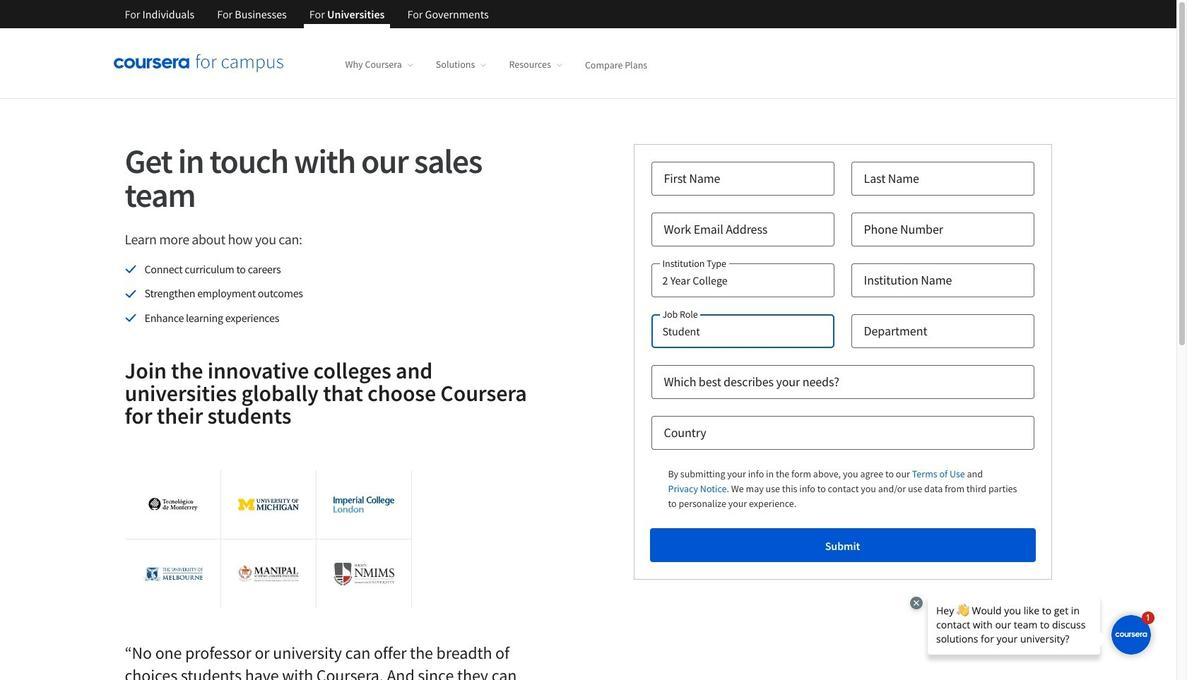 Task type: describe. For each thing, give the bounding box(es) containing it.
university of michigan image
[[238, 499, 299, 511]]

Work Email Address email field
[[651, 213, 834, 247]]

tecnológico de monterrey image
[[142, 499, 203, 512]]

banner navigation
[[113, 0, 500, 39]]

Institution Name text field
[[851, 264, 1034, 298]]



Task type: vqa. For each thing, say whether or not it's contained in the screenshot.
Agile Overview corresponding to Agile Overview link
no



Task type: locate. For each thing, give the bounding box(es) containing it.
the university of melbourne image
[[142, 557, 203, 591]]

coursera for campus image
[[113, 53, 283, 73]]

Last Name text field
[[851, 162, 1034, 196]]

First Name text field
[[651, 162, 834, 196]]

nmims image
[[334, 563, 395, 586]]

Country Code + Phone Number telephone field
[[851, 213, 1034, 247]]

imperial college london image
[[334, 497, 395, 513]]

manipal university image
[[238, 566, 299, 583]]



